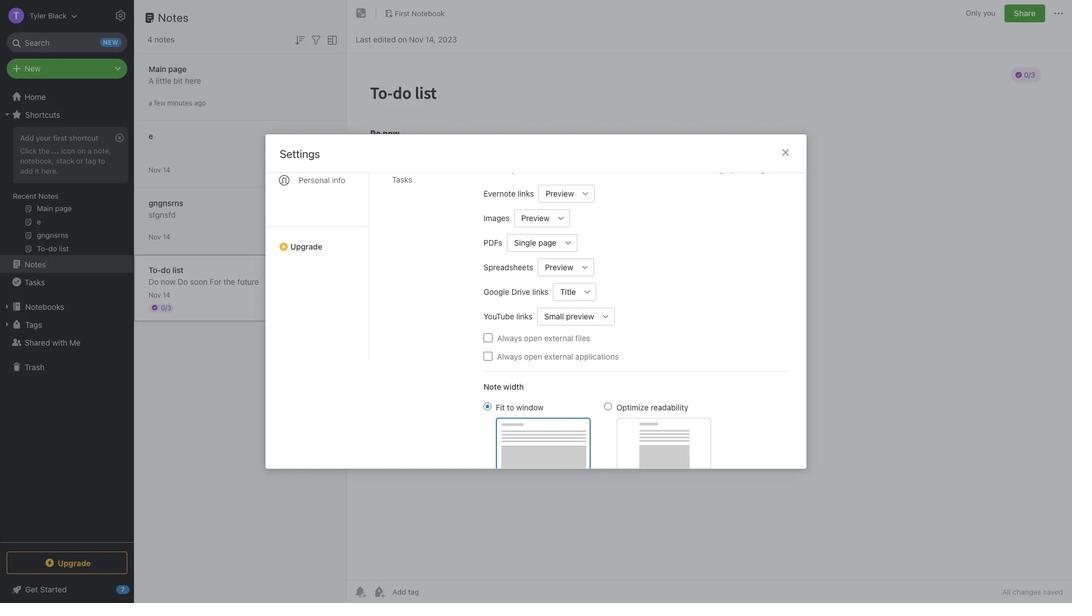 Task type: locate. For each thing, give the bounding box(es) containing it.
1 horizontal spatial tasks
[[392, 175, 412, 184]]

add a reminder image
[[353, 585, 367, 599]]

links right drive
[[532, 287, 549, 297]]

icon
[[61, 146, 75, 155]]

first notebook button
[[381, 6, 449, 21]]

0 vertical spatial open
[[524, 333, 542, 343]]

0 horizontal spatial tasks
[[25, 277, 45, 287]]

the left ...
[[39, 146, 50, 155]]

3 nov 14 from the top
[[149, 291, 170, 299]]

open up always open external applications
[[524, 333, 542, 343]]

2 nov 14 from the top
[[149, 233, 170, 241]]

nov 14 up 0/3
[[149, 291, 170, 299]]

always
[[497, 333, 522, 343], [497, 352, 522, 361]]

tree
[[0, 88, 134, 542]]

Always open external applications checkbox
[[484, 352, 493, 361]]

external
[[544, 333, 573, 343], [544, 352, 573, 361]]

0 vertical spatial upgrade
[[290, 242, 322, 251]]

2 vertical spatial preview
[[545, 262, 573, 272]]

to right fit
[[507, 402, 514, 412]]

to inside the icon on a note, notebook, stack or tag to add it here.
[[98, 156, 105, 165]]

tasks button
[[0, 273, 133, 291]]

are
[[701, 165, 712, 174]]

share
[[1014, 8, 1036, 18]]

0 vertical spatial upgrade button
[[266, 226, 369, 256]]

small preview button
[[537, 307, 597, 325]]

choose your default views for new links and attachments.
[[484, 165, 678, 174]]

group containing add your first shortcut
[[0, 123, 133, 260]]

tags button
[[0, 315, 133, 333]]

preview button up single page button
[[514, 209, 552, 227]]

notes right recent
[[38, 192, 58, 200]]

1 vertical spatial open
[[524, 352, 542, 361]]

open for always open external applications
[[524, 352, 542, 361]]

0 vertical spatial preview
[[546, 189, 574, 198]]

add
[[20, 166, 33, 175]]

1 vertical spatial 14
[[163, 233, 170, 241]]

links
[[602, 165, 617, 174], [518, 189, 534, 198], [532, 287, 549, 297], [516, 312, 533, 321]]

1 vertical spatial preview button
[[514, 209, 552, 227]]

0 vertical spatial to
[[98, 156, 105, 165]]

tags
[[25, 320, 42, 329]]

preview down views
[[546, 189, 574, 198]]

1 horizontal spatial upgrade button
[[266, 226, 369, 256]]

first
[[395, 9, 410, 18]]

tasks
[[392, 175, 412, 184], [25, 277, 45, 287]]

1 vertical spatial upgrade button
[[7, 552, 127, 574]]

few
[[154, 99, 165, 107]]

trash link
[[0, 358, 133, 376]]

2 vertical spatial preview button
[[538, 258, 576, 276]]

settings
[[280, 147, 320, 160]]

0 vertical spatial 14
[[163, 166, 170, 174]]

preview up single page
[[521, 213, 550, 223]]

open down "always open external files"
[[524, 352, 542, 361]]

preview for spreadsheets
[[545, 262, 573, 272]]

external for files
[[544, 333, 573, 343]]

2 vertical spatial 14
[[163, 291, 170, 299]]

1 nov 14 from the top
[[149, 166, 170, 174]]

new button
[[7, 59, 127, 79]]

soon
[[190, 277, 208, 286]]

upgrade
[[290, 242, 322, 251], [58, 558, 91, 568]]

preview inside preview field
[[521, 213, 550, 223]]

notes inside note list element
[[158, 11, 189, 24]]

0 vertical spatial nov 14
[[149, 166, 170, 174]]

0 vertical spatial preview button
[[538, 185, 577, 202]]

1 vertical spatial upgrade
[[58, 558, 91, 568]]

14 up 0/3
[[163, 291, 170, 299]]

2 vertical spatial notes
[[25, 259, 46, 269]]

for
[[575, 165, 584, 174]]

expand notebooks image
[[3, 302, 12, 311]]

shortcuts button
[[0, 106, 133, 123]]

notes up tasks button
[[25, 259, 46, 269]]

0 vertical spatial page
[[168, 64, 187, 73]]

a left the few
[[149, 99, 152, 107]]

2 do from the left
[[178, 277, 188, 286]]

single
[[514, 238, 536, 247]]

nov down sfgnsfd
[[149, 233, 161, 241]]

0 vertical spatial on
[[398, 34, 407, 44]]

1 vertical spatial preview
[[521, 213, 550, 223]]

your for default
[[511, 165, 526, 174]]

14 up gngnsrns
[[163, 166, 170, 174]]

0 vertical spatial your
[[36, 133, 51, 142]]

preview inside preview field
[[546, 189, 574, 198]]

1 vertical spatial the
[[224, 277, 235, 286]]

nov up 0/3
[[149, 291, 161, 299]]

Note Editor text field
[[347, 54, 1072, 580]]

1 open from the top
[[524, 333, 542, 343]]

preview button down views
[[538, 185, 577, 202]]

2 vertical spatial nov 14
[[149, 291, 170, 299]]

always right always open external applications checkbox
[[497, 352, 522, 361]]

to down note,
[[98, 156, 105, 165]]

evernote
[[484, 189, 516, 198]]

page up bit at the top of the page
[[168, 64, 187, 73]]

1 horizontal spatial on
[[398, 34, 407, 44]]

always right always open external files checkbox in the bottom left of the page
[[497, 333, 522, 343]]

the right for
[[224, 277, 235, 286]]

option group
[[484, 401, 711, 472]]

my
[[714, 165, 724, 174]]

1 horizontal spatial a
[[149, 99, 152, 107]]

your up the click the ...
[[36, 133, 51, 142]]

main
[[149, 64, 166, 73]]

preview button
[[538, 185, 577, 202], [514, 209, 552, 227], [538, 258, 576, 276]]

do down to-
[[149, 277, 159, 286]]

1 horizontal spatial upgrade
[[290, 242, 322, 251]]

1 vertical spatial to
[[507, 402, 514, 412]]

on inside the icon on a note, notebook, stack or tag to add it here.
[[77, 146, 86, 155]]

14 down sfgnsfd
[[163, 233, 170, 241]]

page right single
[[538, 238, 556, 247]]

nov
[[409, 34, 423, 44], [149, 166, 161, 174], [149, 233, 161, 241], [149, 291, 161, 299]]

tab list containing personal info
[[266, 64, 369, 360]]

Choose default view option for YouTube links field
[[537, 307, 615, 325]]

0 vertical spatial tasks
[[392, 175, 412, 184]]

tasks inside tab
[[392, 175, 412, 184]]

0 horizontal spatial on
[[77, 146, 86, 155]]

do
[[149, 277, 159, 286], [178, 277, 188, 286]]

0 horizontal spatial a
[[88, 146, 92, 155]]

upgrade button inside tab list
[[266, 226, 369, 256]]

1 external from the top
[[544, 333, 573, 343]]

tasks inside button
[[25, 277, 45, 287]]

preview button up the title button
[[538, 258, 576, 276]]

your
[[36, 133, 51, 142], [511, 165, 526, 174]]

page inside button
[[538, 238, 556, 247]]

1 horizontal spatial do
[[178, 277, 188, 286]]

do down list
[[178, 277, 188, 286]]

1 vertical spatial nov 14
[[149, 233, 170, 241]]

1 vertical spatial page
[[538, 238, 556, 247]]

pdfs
[[484, 238, 502, 247]]

group
[[0, 123, 133, 260]]

icon on a note, notebook, stack or tag to add it here.
[[20, 146, 111, 175]]

1 always from the top
[[497, 333, 522, 343]]

your left default
[[511, 165, 526, 174]]

1 vertical spatial tasks
[[25, 277, 45, 287]]

1 vertical spatial your
[[511, 165, 526, 174]]

2 external from the top
[[544, 352, 573, 361]]

1 vertical spatial a
[[88, 146, 92, 155]]

0 vertical spatial the
[[39, 146, 50, 155]]

now
[[161, 277, 176, 286]]

preview inside preview field
[[545, 262, 573, 272]]

0 vertical spatial always
[[497, 333, 522, 343]]

expand tags image
[[3, 320, 12, 329]]

title
[[560, 287, 576, 297]]

0 vertical spatial external
[[544, 333, 573, 343]]

note
[[484, 382, 501, 391]]

nov left 14,
[[409, 34, 423, 44]]

on
[[398, 34, 407, 44], [77, 146, 86, 155]]

1 do from the left
[[149, 277, 159, 286]]

page for single
[[538, 238, 556, 247]]

0 vertical spatial notes
[[158, 11, 189, 24]]

external down "always open external files"
[[544, 352, 573, 361]]

2 always from the top
[[497, 352, 522, 361]]

preview up the title button
[[545, 262, 573, 272]]

nov 14 down sfgnsfd
[[149, 233, 170, 241]]

only you
[[966, 9, 996, 17]]

a
[[149, 99, 152, 107], [88, 146, 92, 155]]

0 horizontal spatial page
[[168, 64, 187, 73]]

Always open external files checkbox
[[484, 333, 493, 342]]

the inside note list element
[[224, 277, 235, 286]]

1 horizontal spatial your
[[511, 165, 526, 174]]

0 horizontal spatial do
[[149, 277, 159, 286]]

group inside tree
[[0, 123, 133, 260]]

a inside note list element
[[149, 99, 152, 107]]

stack
[[56, 156, 74, 165]]

0 horizontal spatial the
[[39, 146, 50, 155]]

external up always open external applications
[[544, 333, 573, 343]]

page inside main page a little bit here
[[168, 64, 187, 73]]

a few minutes ago
[[149, 99, 206, 107]]

4 notes
[[147, 35, 175, 44]]

window
[[516, 402, 544, 412]]

tasks tab
[[383, 170, 466, 189]]

1 horizontal spatial the
[[224, 277, 235, 286]]

to
[[98, 156, 105, 165], [507, 402, 514, 412]]

preview for images
[[521, 213, 550, 223]]

files
[[575, 333, 590, 343]]

what are my options?
[[680, 165, 757, 174]]

preview button for spreadsheets
[[538, 258, 576, 276]]

on right edited
[[398, 34, 407, 44]]

1 horizontal spatial page
[[538, 238, 556, 247]]

only
[[966, 9, 981, 17]]

on up or
[[77, 146, 86, 155]]

home
[[25, 92, 46, 101]]

1 vertical spatial on
[[77, 146, 86, 155]]

what
[[680, 165, 699, 174]]

drive
[[511, 287, 530, 297]]

personal info
[[299, 175, 345, 185]]

external for applications
[[544, 352, 573, 361]]

0 horizontal spatial to
[[98, 156, 105, 165]]

do
[[161, 265, 170, 274]]

Search text field
[[15, 32, 119, 52]]

nov 14 up gngnsrns
[[149, 166, 170, 174]]

Choose default view option for Evernote links field
[[538, 185, 595, 202]]

None search field
[[15, 32, 119, 52]]

notes up notes
[[158, 11, 189, 24]]

0 horizontal spatial your
[[36, 133, 51, 142]]

tab list
[[266, 64, 369, 360]]

links left and at the top
[[602, 165, 617, 174]]

1 14 from the top
[[163, 166, 170, 174]]

preview
[[546, 189, 574, 198], [521, 213, 550, 223], [545, 262, 573, 272]]

nov inside note window element
[[409, 34, 423, 44]]

1 vertical spatial external
[[544, 352, 573, 361]]

1 vertical spatial always
[[497, 352, 522, 361]]

2 open from the top
[[524, 352, 542, 361]]

open for always open external files
[[524, 333, 542, 343]]

0/3
[[161, 303, 171, 312]]

bit
[[173, 76, 183, 85]]

google drive links
[[484, 287, 549, 297]]

0 vertical spatial a
[[149, 99, 152, 107]]

single page
[[514, 238, 556, 247]]

2 14 from the top
[[163, 233, 170, 241]]

a up tag
[[88, 146, 92, 155]]



Task type: vqa. For each thing, say whether or not it's contained in the screenshot.


Task type: describe. For each thing, give the bounding box(es) containing it.
links right evernote
[[518, 189, 534, 198]]

choose
[[484, 165, 509, 174]]

always open external files
[[497, 333, 590, 343]]

here.
[[41, 166, 58, 175]]

notebooks link
[[0, 298, 133, 315]]

1 horizontal spatial to
[[507, 402, 514, 412]]

optimize
[[616, 402, 649, 412]]

expand note image
[[355, 7, 368, 20]]

to-
[[149, 265, 161, 274]]

shared with me link
[[0, 333, 133, 351]]

optimize readability
[[616, 402, 688, 412]]

first
[[53, 133, 67, 142]]

nov 14 for e
[[149, 166, 170, 174]]

14,
[[425, 34, 436, 44]]

recent notes
[[13, 192, 58, 200]]

home link
[[0, 88, 134, 106]]

3 14 from the top
[[163, 291, 170, 299]]

images
[[484, 213, 510, 223]]

tag
[[85, 156, 96, 165]]

edited
[[373, 34, 396, 44]]

0 horizontal spatial upgrade button
[[7, 552, 127, 574]]

all
[[1002, 587, 1011, 596]]

last
[[356, 34, 371, 44]]

title button
[[553, 283, 579, 301]]

always open external applications
[[497, 352, 619, 361]]

sfgnsfd
[[149, 210, 176, 219]]

option group containing fit to window
[[484, 401, 711, 472]]

little
[[156, 76, 171, 85]]

applications
[[575, 352, 619, 361]]

width
[[503, 382, 524, 391]]

notebook
[[412, 9, 445, 18]]

google
[[484, 287, 509, 297]]

small preview
[[544, 312, 594, 321]]

note,
[[94, 146, 111, 155]]

nov 14 for gngnsrns
[[149, 233, 170, 241]]

info
[[332, 175, 345, 185]]

a inside the icon on a note, notebook, stack or tag to add it here.
[[88, 146, 92, 155]]

settings image
[[114, 9, 127, 22]]

changes
[[1013, 587, 1041, 596]]

Choose default view option for Spreadsheets field
[[538, 258, 594, 276]]

new
[[25, 64, 41, 73]]

share button
[[1005, 4, 1045, 22]]

or
[[76, 156, 83, 165]]

tree containing home
[[0, 88, 134, 542]]

close image
[[779, 146, 792, 159]]

add your first shortcut
[[20, 133, 98, 142]]

e
[[149, 131, 153, 140]]

notes link
[[0, 255, 133, 273]]

it
[[35, 166, 39, 175]]

you
[[983, 9, 996, 17]]

14 for e
[[163, 166, 170, 174]]

and
[[619, 165, 632, 174]]

1 vertical spatial notes
[[38, 192, 58, 200]]

for
[[210, 277, 221, 286]]

minutes
[[167, 99, 192, 107]]

youtube links
[[484, 312, 533, 321]]

note window element
[[347, 0, 1072, 603]]

your for first
[[36, 133, 51, 142]]

ago
[[194, 99, 206, 107]]

notes
[[154, 35, 175, 44]]

fit
[[496, 402, 505, 412]]

notebooks
[[25, 302, 64, 311]]

Optimize readability radio
[[604, 402, 612, 410]]

add
[[20, 133, 34, 142]]

small
[[544, 312, 564, 321]]

gngnsrns sfgnsfd
[[149, 198, 183, 219]]

single page button
[[507, 234, 559, 252]]

links down drive
[[516, 312, 533, 321]]

nov down e
[[149, 166, 161, 174]]

saved
[[1043, 587, 1063, 596]]

preview button for evernote links
[[538, 185, 577, 202]]

here
[[185, 76, 201, 85]]

note list element
[[134, 0, 347, 603]]

add tag image
[[372, 585, 386, 599]]

views
[[554, 165, 573, 174]]

personal
[[299, 175, 330, 185]]

shared
[[25, 338, 50, 347]]

...
[[52, 146, 59, 155]]

0 horizontal spatial upgrade
[[58, 558, 91, 568]]

preview button for images
[[514, 209, 552, 227]]

me
[[69, 338, 81, 347]]

Choose default view option for Images field
[[514, 209, 570, 227]]

preview
[[566, 312, 594, 321]]

note width
[[484, 382, 524, 391]]

do now do soon for the future
[[149, 277, 259, 286]]

14 for gngnsrns
[[163, 233, 170, 241]]

shortcut
[[69, 133, 98, 142]]

trash
[[25, 362, 45, 372]]

click the ...
[[20, 146, 59, 155]]

a
[[149, 76, 154, 85]]

attachments.
[[634, 165, 678, 174]]

Fit to window radio
[[484, 402, 491, 410]]

notebook,
[[20, 156, 54, 165]]

Choose default view option for PDFs field
[[507, 234, 577, 252]]

default
[[528, 165, 552, 174]]

on inside note window element
[[398, 34, 407, 44]]

spreadsheets
[[484, 262, 533, 272]]

fit to window
[[496, 402, 544, 412]]

4
[[147, 35, 152, 44]]

youtube
[[484, 312, 514, 321]]

last edited on nov 14, 2023
[[356, 34, 457, 44]]

preview for evernote links
[[546, 189, 574, 198]]

shared with me
[[25, 338, 81, 347]]

always for always open external applications
[[497, 352, 522, 361]]

gngnsrns
[[149, 198, 183, 207]]

always for always open external files
[[497, 333, 522, 343]]

page for main
[[168, 64, 187, 73]]

with
[[52, 338, 67, 347]]

list
[[172, 265, 183, 274]]

to-do list
[[149, 265, 183, 274]]

Choose default view option for Google Drive links field
[[553, 283, 597, 301]]

new
[[586, 165, 600, 174]]

evernote links
[[484, 189, 534, 198]]



